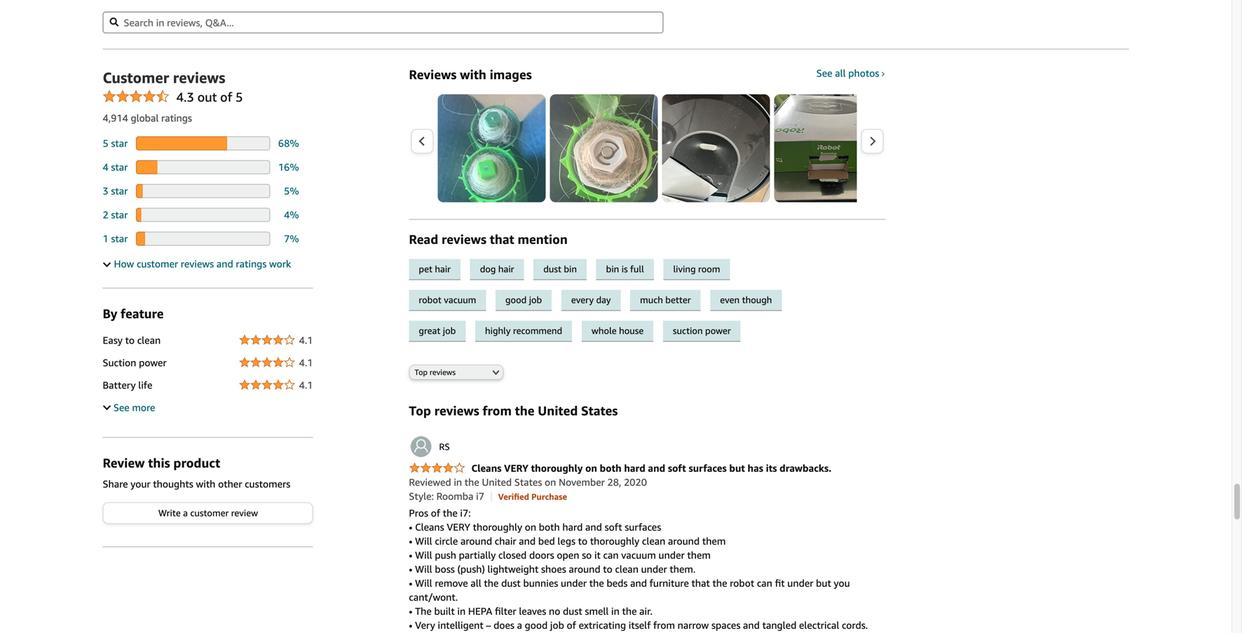 Task type: locate. For each thing, give the bounding box(es) containing it.
dust down mention
[[544, 264, 562, 275]]

of right out
[[220, 90, 232, 105]]

thoroughly up the november
[[531, 463, 583, 474]]

| image
[[491, 492, 492, 502]]

1 hair from the left
[[435, 264, 451, 275]]

0 horizontal spatial a
[[183, 508, 188, 519]]

0 vertical spatial dust
[[544, 264, 562, 275]]

0 vertical spatial from
[[483, 403, 512, 418]]

power for suction power
[[705, 325, 731, 336]]

will
[[415, 535, 432, 547], [415, 549, 432, 561], [415, 564, 432, 575], [415, 578, 432, 589]]

i7:
[[460, 507, 471, 519]]

1 vertical spatial a
[[517, 620, 522, 631]]

top reviews
[[415, 368, 456, 377]]

by feature
[[103, 306, 164, 321]]

dust right no
[[563, 606, 583, 617]]

thoroughly up it on the left bottom
[[590, 535, 640, 547]]

will left boss
[[415, 564, 432, 575]]

search image
[[110, 18, 119, 27]]

but
[[730, 463, 745, 474], [816, 578, 832, 589]]

hair
[[435, 264, 451, 275], [498, 264, 514, 275]]

top reviews from the united states
[[409, 403, 618, 418]]

will up cant/wont. at the bottom of page
[[415, 578, 432, 589]]

1 vertical spatial but
[[816, 578, 832, 589]]

4 progress bar from the top
[[136, 208, 270, 222]]

thoroughly up chair
[[473, 521, 522, 533]]

Search in reviews, Q&A... search field
[[103, 12, 664, 33]]

0 horizontal spatial of
[[220, 90, 232, 105]]

partially
[[459, 549, 496, 561]]

2 horizontal spatial thoroughly
[[590, 535, 640, 547]]

that
[[490, 232, 515, 247], [692, 578, 710, 589]]

customer right how
[[137, 258, 178, 270]]

much
[[640, 295, 663, 305]]

vacuum up great job link
[[444, 295, 476, 305]]

all inside pros of the i7: • cleans very thoroughly on both hard and soft surfaces • will circle around chair and bed legs to thoroughly clean around them • will push partially closed doors open so it can vacuum under them • will boss (push) lightweight shoes around to clean under them. • will remove all the dust bunnies under the beds and furniture that the robot can fit under but you cant/wont. • the built in hepa filter leaves no dust smell in the air. • very intelligent – does a good job of extricating itself from narrow spaces and tangled electrical cords.
[[471, 578, 482, 589]]

good
[[506, 295, 527, 305], [525, 620, 548, 631]]

0 horizontal spatial with
[[196, 478, 216, 490]]

hair right dog
[[498, 264, 514, 275]]

4.1 for easy to clean
[[299, 335, 313, 346]]

reviewed
[[409, 477, 451, 488]]

power right suction
[[705, 325, 731, 336]]

customer down share your thoughts with other customers
[[190, 508, 229, 519]]

2 vertical spatial on
[[525, 521, 537, 533]]

0 horizontal spatial vacuum
[[444, 295, 476, 305]]

0 vertical spatial united
[[538, 403, 578, 418]]

0 horizontal spatial dust
[[501, 578, 521, 589]]

clean up furniture
[[642, 535, 666, 547]]

doors
[[529, 549, 554, 561]]

drawbacks.
[[780, 463, 832, 474]]

vacuum
[[444, 295, 476, 305], [621, 549, 656, 561]]

hair for dog hair
[[498, 264, 514, 275]]

0 horizontal spatial hair
[[435, 264, 451, 275]]

robot left fit
[[730, 578, 755, 589]]

1 vertical spatial top
[[409, 403, 431, 418]]

2 vertical spatial of
[[567, 620, 576, 631]]

with down product
[[196, 478, 216, 490]]

2 vertical spatial 4.1
[[299, 379, 313, 391]]

0 vertical spatial that
[[490, 232, 515, 247]]

with left images
[[460, 67, 487, 82]]

dropdown image
[[493, 370, 500, 375]]

good down leaves
[[525, 620, 548, 631]]

1 horizontal spatial bin
[[606, 264, 619, 275]]

top down great
[[415, 368, 428, 377]]

1 horizontal spatial ratings
[[236, 258, 267, 270]]

0 vertical spatial thoroughly
[[531, 463, 583, 474]]

5 progress bar from the top
[[136, 232, 270, 246]]

1 4.1 from the top
[[299, 335, 313, 346]]

4.1
[[299, 335, 313, 346], [299, 357, 313, 369], [299, 379, 313, 391]]

star right 4
[[111, 161, 128, 173]]

0 vertical spatial power
[[705, 325, 731, 336]]

to up so on the left
[[578, 535, 588, 547]]

surfaces down 2020
[[625, 521, 661, 533]]

the
[[415, 606, 432, 617]]

3 star link
[[103, 185, 128, 197]]

1 vertical spatial robot
[[730, 578, 755, 589]]

share your thoughts with other customers
[[103, 478, 291, 490]]

can right it on the left bottom
[[603, 549, 619, 561]]

1 horizontal spatial around
[[569, 564, 601, 575]]

star right 1
[[111, 233, 128, 244]]

very inside pros of the i7: • cleans very thoroughly on both hard and soft surfaces • will circle around chair and bed legs to thoroughly clean around them • will push partially closed doors open so it can vacuum under them • will boss (push) lightweight shoes around to clean under them. • will remove all the dust bunnies under the beds and furniture that the robot can fit under but you cant/wont. • the built in hepa filter leaves no dust smell in the air. • very intelligent – does a good job of extricating itself from narrow spaces and tangled electrical cords.
[[447, 521, 471, 533]]

that up dog hair
[[490, 232, 515, 247]]

suction power link
[[663, 321, 748, 342]]

0 horizontal spatial thoroughly
[[473, 521, 522, 533]]

4.1 for battery life
[[299, 379, 313, 391]]

itself
[[629, 620, 651, 631]]

easy
[[103, 335, 123, 346]]

job right great
[[443, 325, 456, 336]]

cleans down pros
[[415, 521, 444, 533]]

star right 3
[[111, 185, 128, 197]]

4 star from the top
[[111, 209, 128, 221]]

1 • from the top
[[409, 521, 413, 533]]

1 vertical spatial both
[[539, 521, 560, 533]]

1 vertical spatial clean
[[642, 535, 666, 547]]

1 vertical spatial job
[[443, 325, 456, 336]]

will left 'push'
[[415, 549, 432, 561]]

1 horizontal spatial hard
[[624, 463, 646, 474]]

0 vertical spatial vacuum
[[444, 295, 476, 305]]

3 will from the top
[[415, 564, 432, 575]]

1 vertical spatial of
[[431, 507, 440, 519]]

from
[[483, 403, 512, 418], [654, 620, 675, 631]]

1 star from the top
[[111, 138, 128, 149]]

3
[[103, 185, 108, 197]]

pet hair link
[[409, 259, 470, 280]]

0 horizontal spatial job
[[443, 325, 456, 336]]

1 progress bar from the top
[[136, 136, 270, 151]]

1 vertical spatial customer
[[190, 508, 229, 519]]

and inside dropdown button
[[217, 258, 233, 270]]

dog
[[480, 264, 496, 275]]

2 star from the top
[[111, 161, 128, 173]]

0 horizontal spatial surfaces
[[625, 521, 661, 533]]

1 horizontal spatial 5
[[236, 90, 243, 105]]

bed
[[538, 535, 555, 547]]

cleans very thoroughly on both hard and soft surfaces but has its drawbacks. link
[[409, 463, 832, 475]]

hair inside "link"
[[435, 264, 451, 275]]

see left photos
[[817, 67, 833, 79]]

0 vertical spatial states
[[581, 403, 618, 418]]

global
[[131, 112, 159, 124]]

•
[[409, 521, 413, 533], [409, 535, 413, 547], [409, 549, 413, 561], [409, 564, 413, 575], [409, 578, 413, 589], [409, 606, 413, 617], [409, 620, 413, 631]]

1 will from the top
[[415, 535, 432, 547]]

robot up great
[[419, 295, 442, 305]]

1 vertical spatial very
[[447, 521, 471, 533]]

0 horizontal spatial bin
[[564, 264, 577, 275]]

1 vertical spatial to
[[578, 535, 588, 547]]

1 vertical spatial all
[[471, 578, 482, 589]]

good up highly recommend
[[506, 295, 527, 305]]

2 horizontal spatial on
[[586, 463, 597, 474]]

both up bed
[[539, 521, 560, 533]]

3 star from the top
[[111, 185, 128, 197]]

states up cleans very thoroughly on both hard and soft surfaces but has its drawbacks. link
[[581, 403, 618, 418]]

0 vertical spatial cleans
[[472, 463, 502, 474]]

0 horizontal spatial see
[[114, 402, 130, 413]]

0 horizontal spatial on
[[525, 521, 537, 533]]

ratings inside dropdown button
[[236, 258, 267, 270]]

cleans
[[472, 463, 502, 474], [415, 521, 444, 533]]

next image
[[869, 136, 877, 147]]

review
[[103, 456, 145, 471]]

star for 1 star
[[111, 233, 128, 244]]

soft
[[668, 463, 686, 474], [605, 521, 622, 533]]

very up reviewed in the united states on november 28, 2020
[[504, 463, 529, 474]]

0 horizontal spatial very
[[447, 521, 471, 533]]

reviews for read reviews that mention
[[442, 232, 487, 247]]

on up purchase
[[545, 477, 556, 488]]

star right the 2
[[111, 209, 128, 221]]

ratings down the 4.3
[[161, 112, 192, 124]]

of left 'extricating'
[[567, 620, 576, 631]]

much better link
[[630, 290, 711, 311]]

cleans inside pros of the i7: • cleans very thoroughly on both hard and soft surfaces • will circle around chair and bed legs to thoroughly clean around them • will push partially closed doors open so it can vacuum under them • will boss (push) lightweight shoes around to clean under them. • will remove all the dust bunnies under the beds and furniture that the robot can fit under but you cant/wont. • the built in hepa filter leaves no dust smell in the air. • very intelligent – does a good job of extricating itself from narrow spaces and tangled electrical cords.
[[415, 521, 444, 533]]

1 horizontal spatial clean
[[615, 564, 639, 575]]

0 vertical spatial but
[[730, 463, 745, 474]]

4 star
[[103, 161, 128, 173]]

around up them.
[[668, 535, 700, 547]]

fit
[[775, 578, 785, 589]]

cleans up i7
[[472, 463, 502, 474]]

life
[[138, 379, 152, 391]]

2 horizontal spatial dust
[[563, 606, 583, 617]]

on inside pros of the i7: • cleans very thoroughly on both hard and soft surfaces • will circle around chair and bed legs to thoroughly clean around them • will push partially closed doors open so it can vacuum under them • will boss (push) lightweight shoes around to clean under them. • will remove all the dust bunnies under the beds and furniture that the robot can fit under but you cant/wont. • the built in hepa filter leaves no dust smell in the air. • very intelligent – does a good job of extricating itself from narrow spaces and tangled electrical cords.
[[525, 521, 537, 533]]

but left has
[[730, 463, 745, 474]]

can
[[603, 549, 619, 561], [757, 578, 773, 589]]

4.3 out of 5
[[176, 90, 243, 105]]

1 horizontal spatial hair
[[498, 264, 514, 275]]

0 horizontal spatial from
[[483, 403, 512, 418]]

power up life
[[139, 357, 167, 369]]

clean up beds
[[615, 564, 639, 575]]

how customer reviews and ratings work
[[114, 258, 291, 270]]

all down (push)
[[471, 578, 482, 589]]

1 horizontal spatial cleans
[[472, 463, 502, 474]]

under down shoes
[[561, 578, 587, 589]]

pet hair
[[419, 264, 451, 275]]

cords.
[[842, 620, 868, 631]]

customer inside dropdown button
[[137, 258, 178, 270]]

roomba
[[437, 491, 474, 502]]

great job
[[419, 325, 456, 336]]

robot
[[419, 295, 442, 305], [730, 578, 755, 589]]

clean up suction power
[[137, 335, 161, 346]]

dust down lightweight
[[501, 578, 521, 589]]

verified
[[498, 492, 529, 502]]

7%
[[284, 233, 299, 244]]

on up doors
[[525, 521, 537, 533]]

1 vertical spatial from
[[654, 620, 675, 631]]

legs
[[558, 535, 576, 547]]

day
[[596, 295, 611, 305]]

1 horizontal spatial but
[[816, 578, 832, 589]]

0 horizontal spatial to
[[125, 335, 135, 346]]

0 horizontal spatial robot
[[419, 295, 442, 305]]

photos
[[849, 67, 880, 79]]

0 vertical spatial 5
[[236, 90, 243, 105]]

your
[[131, 478, 151, 490]]

cleans very thoroughly on both hard and soft surfaces but has its drawbacks.
[[472, 463, 832, 474]]

power for suction power
[[139, 357, 167, 369]]

2 4.1 from the top
[[299, 357, 313, 369]]

1 vertical spatial vacuum
[[621, 549, 656, 561]]

hair right pet
[[435, 264, 451, 275]]

furniture
[[650, 578, 689, 589]]

1 vertical spatial hard
[[563, 521, 583, 533]]

3 progress bar from the top
[[136, 184, 270, 198]]

see right 'extender expand' image
[[114, 402, 130, 413]]

hard inside pros of the i7: • cleans very thoroughly on both hard and soft surfaces • will circle around chair and bed legs to thoroughly clean around them • will push partially closed doors open so it can vacuum under them • will boss (push) lightweight shoes around to clean under them. • will remove all the dust bunnies under the beds and furniture that the robot can fit under but you cant/wont. • the built in hepa filter leaves no dust smell in the air. • very intelligent – does a good job of extricating itself from narrow spaces and tangled electrical cords.
[[563, 521, 583, 533]]

every
[[571, 295, 594, 305]]

1 horizontal spatial states
[[581, 403, 618, 418]]

4,914 global ratings
[[103, 112, 192, 124]]

1 vertical spatial ratings
[[236, 258, 267, 270]]

hard up 2020
[[624, 463, 646, 474]]

2 progress bar from the top
[[136, 160, 270, 174]]

electrical
[[799, 620, 840, 631]]

1 horizontal spatial surfaces
[[689, 463, 727, 474]]

list
[[438, 94, 1243, 202]]

around up partially
[[461, 535, 492, 547]]

both up 28,
[[600, 463, 622, 474]]

star for 2 star
[[111, 209, 128, 221]]

of right pros
[[431, 507, 440, 519]]

surfaces left has
[[689, 463, 727, 474]]

around
[[461, 535, 492, 547], [668, 535, 700, 547], [569, 564, 601, 575]]

1 horizontal spatial with
[[460, 67, 487, 82]]

0 horizontal spatial power
[[139, 357, 167, 369]]

1 vertical spatial 4.1
[[299, 357, 313, 369]]

0 vertical spatial surfaces
[[689, 463, 727, 474]]

expand image
[[103, 259, 111, 267]]

progress bar for 5 star
[[136, 136, 270, 151]]

to right easy
[[125, 335, 135, 346]]

1 vertical spatial united
[[482, 477, 512, 488]]

feature
[[121, 306, 164, 321]]

list inside top reviews element
[[438, 94, 1243, 202]]

bin left is
[[606, 264, 619, 275]]

how customer reviews and ratings work button
[[103, 257, 291, 271]]

5 star from the top
[[111, 233, 128, 244]]

reviews
[[173, 69, 225, 86], [442, 232, 487, 247], [181, 258, 214, 270], [430, 368, 456, 377], [435, 403, 479, 418]]

5 right out
[[236, 90, 243, 105]]

whole house link
[[582, 321, 663, 342]]

0 horizontal spatial 5
[[103, 138, 108, 149]]

0 vertical spatial all
[[835, 67, 846, 79]]

1 horizontal spatial customer
[[190, 508, 229, 519]]

air.
[[640, 606, 653, 617]]

5 up 4
[[103, 138, 108, 149]]

1 vertical spatial states
[[515, 477, 542, 488]]

full
[[630, 264, 644, 275]]

see more
[[114, 402, 155, 413]]

boss
[[435, 564, 455, 575]]

job down no
[[550, 620, 564, 631]]

4 will from the top
[[415, 578, 432, 589]]

good inside pros of the i7: • cleans very thoroughly on both hard and soft surfaces • will circle around chair and bed legs to thoroughly clean around them • will push partially closed doors open so it can vacuum under them • will boss (push) lightweight shoes around to clean under them. • will remove all the dust bunnies under the beds and furniture that the robot can fit under but you cant/wont. • the built in hepa filter leaves no dust smell in the air. • very intelligent – does a good job of extricating itself from narrow spaces and tangled electrical cords.
[[525, 620, 548, 631]]

a right the write
[[183, 508, 188, 519]]

star for 5 star
[[111, 138, 128, 149]]

with
[[460, 67, 487, 82], [196, 478, 216, 490]]

from right itself in the bottom of the page
[[654, 620, 675, 631]]

4% link
[[284, 209, 299, 221]]

3 4.1 from the top
[[299, 379, 313, 391]]

robot vacuum link
[[409, 290, 496, 311]]

top for top reviews from the united states
[[409, 403, 431, 418]]

can left fit
[[757, 578, 773, 589]]

0 horizontal spatial soft
[[605, 521, 622, 533]]

2 horizontal spatial to
[[603, 564, 613, 575]]

hepa
[[468, 606, 492, 617]]

open
[[557, 549, 580, 561]]

vacuum up beds
[[621, 549, 656, 561]]

cant/wont.
[[409, 592, 458, 603]]

1 vertical spatial with
[[196, 478, 216, 490]]

star up 4 star link
[[111, 138, 128, 149]]

states up verified purchase link
[[515, 477, 542, 488]]

customer reviews
[[103, 69, 225, 86]]

7 • from the top
[[409, 620, 413, 631]]

1 vertical spatial see
[[114, 402, 130, 413]]

see for see all photos
[[817, 67, 833, 79]]

thoughts
[[153, 478, 193, 490]]

0 vertical spatial both
[[600, 463, 622, 474]]

to up beds
[[603, 564, 613, 575]]

beds
[[607, 578, 628, 589]]

2 hair from the left
[[498, 264, 514, 275]]

1 horizontal spatial see
[[817, 67, 833, 79]]

recommend
[[513, 325, 563, 336]]

0 horizontal spatial cleans
[[415, 521, 444, 533]]

2 vertical spatial dust
[[563, 606, 583, 617]]

job up 'recommend'
[[529, 295, 542, 305]]

hard up legs
[[563, 521, 583, 533]]

around down so on the left
[[569, 564, 601, 575]]

bin up every
[[564, 264, 577, 275]]

star for 4 star
[[111, 161, 128, 173]]

job inside pros of the i7: • cleans very thoroughly on both hard and soft surfaces • will circle around chair and bed legs to thoroughly clean around them • will push partially closed doors open so it can vacuum under them • will boss (push) lightweight shoes around to clean under them. • will remove all the dust bunnies under the beds and furniture that the robot can fit under but you cant/wont. • the built in hepa filter leaves no dust smell in the air. • very intelligent – does a good job of extricating itself from narrow spaces and tangled electrical cords.
[[550, 620, 564, 631]]

reviews
[[409, 67, 457, 82]]

on up the november
[[586, 463, 597, 474]]

0 vertical spatial can
[[603, 549, 619, 561]]

other
[[218, 478, 242, 490]]

built
[[434, 606, 455, 617]]

very down i7:
[[447, 521, 471, 533]]

see all photos link
[[817, 67, 886, 79]]

0 vertical spatial job
[[529, 295, 542, 305]]

but left the you
[[816, 578, 832, 589]]

every day
[[571, 295, 611, 305]]

ratings left work at the top left
[[236, 258, 267, 270]]

will left circle
[[415, 535, 432, 547]]

a
[[183, 508, 188, 519], [517, 620, 522, 631]]

see for see more
[[114, 402, 130, 413]]

from down dropdown icon
[[483, 403, 512, 418]]

progress bar for 2 star
[[136, 208, 270, 222]]

1 vertical spatial cleans
[[415, 521, 444, 533]]

0 horizontal spatial both
[[539, 521, 560, 533]]

that down them.
[[692, 578, 710, 589]]

top up rs link
[[409, 403, 431, 418]]

progress bar
[[136, 136, 270, 151], [136, 160, 270, 174], [136, 184, 270, 198], [136, 208, 270, 222], [136, 232, 270, 246]]

good job
[[506, 295, 542, 305]]

1 horizontal spatial from
[[654, 620, 675, 631]]

thoroughly inside cleans very thoroughly on both hard and soft surfaces but has its drawbacks. link
[[531, 463, 583, 474]]

pet
[[419, 264, 433, 275]]

a right "does"
[[517, 620, 522, 631]]

tangled
[[763, 620, 797, 631]]

bin
[[564, 264, 577, 275], [606, 264, 619, 275]]

1 horizontal spatial that
[[692, 578, 710, 589]]

dog hair link
[[470, 259, 534, 280]]

all left photos
[[835, 67, 846, 79]]

surfaces inside pros of the i7: • cleans very thoroughly on both hard and soft surfaces • will circle around chair and bed legs to thoroughly clean around them • will push partially closed doors open so it can vacuum under them • will boss (push) lightweight shoes around to clean under them. • will remove all the dust bunnies under the beds and furniture that the robot can fit under but you cant/wont. • the built in hepa filter leaves no dust smell in the air. • very intelligent – does a good job of extricating itself from narrow spaces and tangled electrical cords.
[[625, 521, 661, 533]]



Task type: describe. For each thing, give the bounding box(es) containing it.
reviewed in the united states on november 28, 2020
[[409, 477, 647, 488]]

0 vertical spatial clean
[[137, 335, 161, 346]]

5 star link
[[103, 138, 128, 149]]

robot inside pros of the i7: • cleans very thoroughly on both hard and soft surfaces • will circle around chair and bed legs to thoroughly clean around them • will push partially closed doors open so it can vacuum under them • will boss (push) lightweight shoes around to clean under them. • will remove all the dust bunnies under the beds and furniture that the robot can fit under but you cant/wont. • the built in hepa filter leaves no dust smell in the air. • very intelligent – does a good job of extricating itself from narrow spaces and tangled electrical cords.
[[730, 578, 755, 589]]

previous image
[[418, 136, 426, 147]]

2 vertical spatial clean
[[615, 564, 639, 575]]

0 horizontal spatial around
[[461, 535, 492, 547]]

2020
[[624, 477, 647, 488]]

progress bar for 4 star
[[136, 160, 270, 174]]

even
[[720, 295, 740, 305]]

living
[[674, 264, 696, 275]]

in right smell
[[611, 606, 620, 617]]

customers
[[245, 478, 291, 490]]

circle
[[435, 535, 458, 547]]

1 star link
[[103, 233, 128, 244]]

reviews inside dropdown button
[[181, 258, 214, 270]]

reviews for customer reviews
[[173, 69, 225, 86]]

1 vertical spatial on
[[545, 477, 556, 488]]

2 vertical spatial to
[[603, 564, 613, 575]]

0 vertical spatial very
[[504, 463, 529, 474]]

rs
[[439, 441, 450, 452]]

write
[[158, 508, 181, 519]]

2 star
[[103, 209, 128, 221]]

narrow
[[678, 620, 709, 631]]

suction
[[103, 357, 136, 369]]

0 horizontal spatial but
[[730, 463, 745, 474]]

battery
[[103, 379, 136, 391]]

1 horizontal spatial can
[[757, 578, 773, 589]]

living room link
[[664, 259, 737, 280]]

i7
[[476, 491, 484, 502]]

1 vertical spatial them
[[687, 549, 711, 561]]

3 • from the top
[[409, 549, 413, 561]]

review this product
[[103, 456, 220, 471]]

november
[[559, 477, 605, 488]]

1 horizontal spatial of
[[431, 507, 440, 519]]

5 • from the top
[[409, 578, 413, 589]]

living room
[[674, 264, 720, 275]]

2 • from the top
[[409, 535, 413, 547]]

but inside pros of the i7: • cleans very thoroughly on both hard and soft surfaces • will circle around chair and bed legs to thoroughly clean around them • will push partially closed doors open so it can vacuum under them • will boss (push) lightweight shoes around to clean under them. • will remove all the dust bunnies under the beds and furniture that the robot can fit under but you cant/wont. • the built in hepa filter leaves no dust smell in the air. • very intelligent – does a good job of extricating itself from narrow spaces and tangled electrical cords.
[[816, 578, 832, 589]]

0 vertical spatial good
[[506, 295, 527, 305]]

4
[[103, 161, 108, 173]]

hair for pet hair
[[435, 264, 451, 275]]

1 horizontal spatial both
[[600, 463, 622, 474]]

no
[[549, 606, 561, 617]]

1 star
[[103, 233, 128, 244]]

it
[[595, 549, 601, 561]]

pros of the i7: • cleans very thoroughly on both hard and soft surfaces • will circle around chair and bed legs to thoroughly clean around them • will push partially closed doors open so it can vacuum under them • will boss (push) lightweight shoes around to clean under them. • will remove all the dust bunnies under the beds and furniture that the robot can fit under but you cant/wont. • the built in hepa filter leaves no dust smell in the air. • very intelligent – does a good job of extricating itself from narrow spaces and tangled electrical cords.
[[409, 507, 868, 631]]

1 vertical spatial 5
[[103, 138, 108, 149]]

0 horizontal spatial can
[[603, 549, 619, 561]]

under up furniture
[[641, 564, 667, 575]]

customer
[[103, 69, 169, 86]]

1 horizontal spatial all
[[835, 67, 846, 79]]

them.
[[670, 564, 696, 575]]

very
[[415, 620, 435, 631]]

6 • from the top
[[409, 606, 413, 617]]

see more button
[[103, 402, 155, 413]]

1 bin from the left
[[564, 264, 577, 275]]

star for 3 star
[[111, 185, 128, 197]]

great job link
[[409, 321, 475, 342]]

though
[[742, 295, 772, 305]]

2 horizontal spatial of
[[567, 620, 576, 631]]

–
[[486, 620, 491, 631]]

2 horizontal spatial clean
[[642, 535, 666, 547]]

extender expand image
[[103, 402, 111, 410]]

0 vertical spatial a
[[183, 508, 188, 519]]

that inside pros of the i7: • cleans very thoroughly on both hard and soft surfaces • will circle around chair and bed legs to thoroughly clean around them • will push partially closed doors open so it can vacuum under them • will boss (push) lightweight shoes around to clean under them. • will remove all the dust bunnies under the beds and furniture that the robot can fit under but you cant/wont. • the built in hepa filter leaves no dust smell in the air. • very intelligent – does a good job of extricating itself from narrow spaces and tangled electrical cords.
[[692, 578, 710, 589]]

5%
[[284, 185, 299, 197]]

verified purchase link
[[498, 491, 567, 502]]

0 vertical spatial hard
[[624, 463, 646, 474]]

68%
[[278, 138, 299, 149]]

images
[[490, 67, 532, 82]]

even though
[[720, 295, 772, 305]]

much better
[[640, 295, 691, 305]]

closed
[[499, 549, 527, 561]]

soft inside pros of the i7: • cleans very thoroughly on both hard and soft surfaces • will circle around chair and bed legs to thoroughly clean around them • will push partially closed doors open so it can vacuum under them • will boss (push) lightweight shoes around to clean under them. • will remove all the dust bunnies under the beds and furniture that the robot can fit under but you cant/wont. • the built in hepa filter leaves no dust smell in the air. • very intelligent – does a good job of extricating itself from narrow spaces and tangled electrical cords.
[[605, 521, 622, 533]]

reviews for top reviews
[[430, 368, 456, 377]]

highly recommend link
[[475, 321, 582, 342]]

has
[[748, 463, 764, 474]]

1
[[103, 233, 108, 244]]

so
[[582, 549, 592, 561]]

extricating
[[579, 620, 626, 631]]

intelligent
[[438, 620, 484, 631]]

68% link
[[278, 138, 299, 149]]

its
[[766, 463, 777, 474]]

highly recommend
[[485, 325, 563, 336]]

1 vertical spatial thoroughly
[[473, 521, 522, 533]]

2 horizontal spatial around
[[668, 535, 700, 547]]

in up roomba
[[454, 477, 462, 488]]

bin is full
[[606, 264, 644, 275]]

room
[[698, 264, 720, 275]]

4.1 for suction power
[[299, 357, 313, 369]]

top for top reviews
[[415, 368, 428, 377]]

progress bar for 1 star
[[136, 232, 270, 246]]

4 • from the top
[[409, 564, 413, 575]]

2 bin from the left
[[606, 264, 619, 275]]

reviews for top reviews from the united states
[[435, 403, 479, 418]]

1 horizontal spatial to
[[578, 535, 588, 547]]

suction power
[[103, 357, 167, 369]]

0 vertical spatial to
[[125, 335, 135, 346]]

style:
[[409, 491, 434, 502]]

4.3
[[176, 90, 194, 105]]

0 vertical spatial soft
[[668, 463, 686, 474]]

0 vertical spatial them
[[703, 535, 726, 547]]

under up them.
[[659, 549, 685, 561]]

in up intelligent on the bottom left of page
[[457, 606, 466, 617]]

0 horizontal spatial states
[[515, 477, 542, 488]]

job for great job
[[443, 325, 456, 336]]

does
[[494, 620, 515, 631]]

rs link
[[409, 435, 450, 459]]

verified purchase
[[498, 492, 567, 502]]

even though link
[[711, 290, 789, 311]]

2 vertical spatial thoroughly
[[590, 535, 640, 547]]

1 vertical spatial dust
[[501, 578, 521, 589]]

2 star link
[[103, 209, 128, 221]]

2 will from the top
[[415, 549, 432, 561]]

smell
[[585, 606, 609, 617]]

a inside pros of the i7: • cleans very thoroughly on both hard and soft surfaces • will circle around chair and bed legs to thoroughly clean around them • will push partially closed doors open so it can vacuum under them • will boss (push) lightweight shoes around to clean under them. • will remove all the dust bunnies under the beds and furniture that the robot can fit under but you cant/wont. • the built in hepa filter leaves no dust smell in the air. • very intelligent – does a good job of extricating itself from narrow spaces and tangled electrical cords.
[[517, 620, 522, 631]]

out
[[198, 90, 217, 105]]

top reviews element
[[103, 49, 1243, 633]]

1 horizontal spatial dust
[[544, 264, 562, 275]]

0 vertical spatial on
[[586, 463, 597, 474]]

reviews with images
[[409, 67, 532, 82]]

from inside pros of the i7: • cleans very thoroughly on both hard and soft surfaces • will circle around chair and bed legs to thoroughly clean around them • will push partially closed doors open so it can vacuum under them • will boss (push) lightweight shoes around to clean under them. • will remove all the dust bunnies under the beds and furniture that the robot can fit under but you cant/wont. • the built in hepa filter leaves no dust smell in the air. • very intelligent – does a good job of extricating itself from narrow spaces and tangled electrical cords.
[[654, 620, 675, 631]]

job for good job
[[529, 295, 542, 305]]

4,914
[[103, 112, 128, 124]]

good job link
[[496, 290, 562, 311]]

(push)
[[458, 564, 485, 575]]

0 vertical spatial robot
[[419, 295, 442, 305]]

remove
[[435, 578, 468, 589]]

5% link
[[284, 185, 299, 197]]

whole
[[592, 325, 617, 336]]

vacuum inside pros of the i7: • cleans very thoroughly on both hard and soft surfaces • will circle around chair and bed legs to thoroughly clean around them • will push partially closed doors open so it can vacuum under them • will boss (push) lightweight shoes around to clean under them. • will remove all the dust bunnies under the beds and furniture that the robot can fit under but you cant/wont. • the built in hepa filter leaves no dust smell in the air. • very intelligent – does a good job of extricating itself from narrow spaces and tangled electrical cords.
[[621, 549, 656, 561]]

0 vertical spatial of
[[220, 90, 232, 105]]

more
[[132, 402, 155, 413]]

0 horizontal spatial ratings
[[161, 112, 192, 124]]

both inside pros of the i7: • cleans very thoroughly on both hard and soft surfaces • will circle around chair and bed legs to thoroughly clean around them • will push partially closed doors open so it can vacuum under them • will boss (push) lightweight shoes around to clean under them. • will remove all the dust bunnies under the beds and furniture that the robot can fit under but you cant/wont. • the built in hepa filter leaves no dust smell in the air. • very intelligent – does a good job of extricating itself from narrow spaces and tangled electrical cords.
[[539, 521, 560, 533]]

progress bar for 3 star
[[136, 184, 270, 198]]

bunnies
[[523, 578, 558, 589]]

under right fit
[[788, 578, 814, 589]]

dust bin link
[[534, 259, 597, 280]]

0 vertical spatial with
[[460, 67, 487, 82]]

work
[[269, 258, 291, 270]]

by
[[103, 306, 117, 321]]



Task type: vqa. For each thing, say whether or not it's contained in the screenshot.
great
yes



